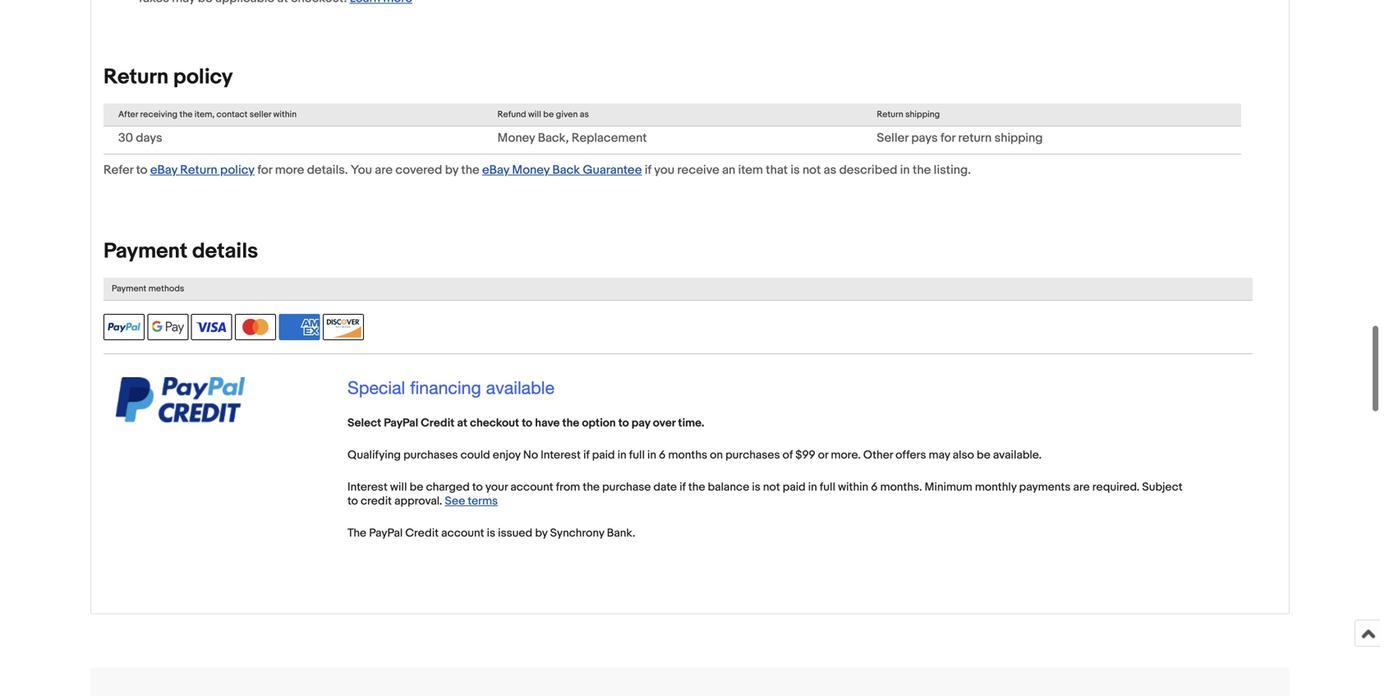 Task type: locate. For each thing, give the bounding box(es) containing it.
credit down approval.
[[405, 527, 439, 541]]

be left the given
[[543, 109, 554, 120]]

1 vertical spatial if
[[584, 448, 590, 462]]

is right balance
[[752, 481, 761, 495]]

payment
[[104, 239, 188, 264], [112, 284, 146, 294]]

full
[[629, 448, 645, 462], [820, 481, 836, 495]]

master card image
[[235, 314, 276, 340]]

charged
[[426, 481, 470, 495]]

shipping right return on the top right
[[995, 131, 1043, 146]]

as left described
[[824, 163, 837, 178]]

purchases up charged
[[404, 448, 458, 462]]

1 horizontal spatial paid
[[783, 481, 806, 495]]

as
[[580, 109, 589, 120], [824, 163, 837, 178]]

1 vertical spatial shipping
[[995, 131, 1043, 146]]

if right date
[[680, 481, 686, 495]]

1 horizontal spatial full
[[820, 481, 836, 495]]

paypal right select
[[384, 416, 418, 430]]

will right refund
[[528, 109, 541, 120]]

not
[[803, 163, 821, 178], [763, 481, 780, 495]]

1 vertical spatial are
[[1074, 481, 1090, 495]]

within right seller
[[273, 109, 297, 120]]

1 horizontal spatial interest
[[541, 448, 581, 462]]

shipping
[[906, 109, 940, 120], [995, 131, 1043, 146]]

be right also
[[977, 448, 991, 462]]

2 horizontal spatial return
[[877, 109, 904, 120]]

not right that
[[803, 163, 821, 178]]

time.
[[678, 416, 705, 430]]

for right pays
[[941, 131, 956, 146]]

on
[[710, 448, 723, 462]]

in down $99
[[808, 481, 818, 495]]

0 horizontal spatial account
[[441, 527, 484, 541]]

0 vertical spatial for
[[941, 131, 956, 146]]

seller
[[877, 131, 909, 146]]

if down option
[[584, 448, 590, 462]]

payment details
[[104, 239, 258, 264]]

the right from
[[583, 481, 600, 495]]

1 vertical spatial be
[[977, 448, 991, 462]]

full down 'or'
[[820, 481, 836, 495]]

0 vertical spatial be
[[543, 109, 554, 120]]

0 vertical spatial shipping
[[906, 109, 940, 120]]

interest inside interest will be charged to your account from the purchase date if the balance is not paid in full within 6 months. minimum monthly payments are required. subject to credit approval.
[[348, 481, 388, 495]]

offers
[[896, 448, 927, 462]]

1 horizontal spatial account
[[511, 481, 554, 495]]

item,
[[195, 109, 215, 120]]

6
[[659, 448, 666, 462], [871, 481, 878, 495]]

account down no
[[511, 481, 554, 495]]

1 horizontal spatial by
[[535, 527, 548, 541]]

interest down qualifying
[[348, 481, 388, 495]]

return
[[104, 65, 169, 90], [877, 109, 904, 120], [180, 163, 217, 178]]

not inside interest will be charged to your account from the purchase date if the balance is not paid in full within 6 months. minimum monthly payments are required. subject to credit approval.
[[763, 481, 780, 495]]

visa image
[[191, 314, 232, 340]]

balance
[[708, 481, 750, 495]]

0 horizontal spatial ebay
[[150, 163, 177, 178]]

0 horizontal spatial return
[[104, 65, 169, 90]]

1 vertical spatial paid
[[783, 481, 806, 495]]

1 horizontal spatial is
[[752, 481, 761, 495]]

1 vertical spatial money
[[512, 163, 550, 178]]

ebay down refund
[[482, 163, 510, 178]]

0 horizontal spatial be
[[410, 481, 424, 495]]

purchases
[[404, 448, 458, 462], [726, 448, 780, 462]]

0 horizontal spatial will
[[390, 481, 407, 495]]

1 vertical spatial full
[[820, 481, 836, 495]]

not right balance
[[763, 481, 780, 495]]

in inside interest will be charged to your account from the purchase date if the balance is not paid in full within 6 months. minimum monthly payments are required. subject to credit approval.
[[808, 481, 818, 495]]

0 vertical spatial return
[[104, 65, 169, 90]]

1 vertical spatial 6
[[871, 481, 878, 495]]

will inside interest will be charged to your account from the purchase date if the balance is not paid in full within 6 months. minimum monthly payments are required. subject to credit approval.
[[390, 481, 407, 495]]

1 horizontal spatial purchases
[[726, 448, 780, 462]]

monthly
[[975, 481, 1017, 495]]

2 vertical spatial return
[[180, 163, 217, 178]]

by right issued
[[535, 527, 548, 541]]

1 vertical spatial will
[[390, 481, 407, 495]]

1 horizontal spatial will
[[528, 109, 541, 120]]

paid down of
[[783, 481, 806, 495]]

the right date
[[689, 481, 706, 495]]

item
[[739, 163, 763, 178]]

0 horizontal spatial purchases
[[404, 448, 458, 462]]

by right covered
[[445, 163, 459, 178]]

account
[[511, 481, 554, 495], [441, 527, 484, 541]]

payment up the payment methods
[[104, 239, 188, 264]]

money down refund
[[498, 131, 535, 146]]

6 inside interest will be charged to your account from the purchase date if the balance is not paid in full within 6 months. minimum monthly payments are required. subject to credit approval.
[[871, 481, 878, 495]]

account down see
[[441, 527, 484, 541]]

are inside interest will be charged to your account from the purchase date if the balance is not paid in full within 6 months. minimum monthly payments are required. subject to credit approval.
[[1074, 481, 1090, 495]]

1 vertical spatial return
[[877, 109, 904, 120]]

is right that
[[791, 163, 800, 178]]

qualifying purchases could enjoy no interest if paid in full in 6 months on purchases of $99 or more. other offers may also be available.
[[348, 448, 1042, 462]]

is left issued
[[487, 527, 496, 541]]

details
[[192, 239, 258, 264]]

be inside interest will be charged to your account from the purchase date if the balance is not paid in full within 6 months. minimum monthly payments are required. subject to credit approval.
[[410, 481, 424, 495]]

be for refund will be given as
[[543, 109, 554, 120]]

paypal right the
[[369, 527, 403, 541]]

paid down option
[[592, 448, 615, 462]]

purchases left of
[[726, 448, 780, 462]]

1 horizontal spatial are
[[1074, 481, 1090, 495]]

covered
[[396, 163, 442, 178]]

will
[[528, 109, 541, 120], [390, 481, 407, 495]]

1 vertical spatial credit
[[405, 527, 439, 541]]

1 vertical spatial payment
[[112, 284, 146, 294]]

payment left methods
[[112, 284, 146, 294]]

full down pay
[[629, 448, 645, 462]]

1 horizontal spatial ebay
[[482, 163, 510, 178]]

back
[[553, 163, 580, 178]]

interest right no
[[541, 448, 581, 462]]

interest
[[541, 448, 581, 462], [348, 481, 388, 495]]

2 horizontal spatial if
[[680, 481, 686, 495]]

other
[[864, 448, 893, 462]]

6 left months
[[659, 448, 666, 462]]

1 horizontal spatial as
[[824, 163, 837, 178]]

ebay down days
[[150, 163, 177, 178]]

0 horizontal spatial are
[[375, 163, 393, 178]]

will down qualifying
[[390, 481, 407, 495]]

the right have
[[563, 416, 580, 430]]

6 left months. on the right bottom of the page
[[871, 481, 878, 495]]

0 horizontal spatial shipping
[[906, 109, 940, 120]]

if left you
[[645, 163, 652, 178]]

paypal image
[[104, 314, 145, 340]]

2 ebay from the left
[[482, 163, 510, 178]]

within down more.
[[838, 481, 869, 495]]

return down item,
[[180, 163, 217, 178]]

credit left at
[[421, 416, 455, 430]]

available.
[[993, 448, 1042, 462]]

return up after on the left of the page
[[104, 65, 169, 90]]

be
[[543, 109, 554, 120], [977, 448, 991, 462], [410, 481, 424, 495]]

1 vertical spatial for
[[257, 163, 272, 178]]

return shipping
[[877, 109, 940, 120]]

receive
[[678, 163, 720, 178]]

money left back
[[512, 163, 550, 178]]

seller pays for return shipping
[[877, 131, 1043, 146]]

0 horizontal spatial is
[[487, 527, 496, 541]]

date
[[654, 481, 677, 495]]

pays
[[912, 131, 938, 146]]

qualifying
[[348, 448, 401, 462]]

shipping up pays
[[906, 109, 940, 120]]

1 horizontal spatial be
[[543, 109, 554, 120]]

could
[[461, 448, 490, 462]]

in up purchase on the bottom left of page
[[618, 448, 627, 462]]

1 horizontal spatial for
[[941, 131, 956, 146]]

select paypal credit at checkout to have the option to pay over time.
[[348, 416, 705, 430]]

0 vertical spatial paypal
[[384, 416, 418, 430]]

are right you
[[375, 163, 393, 178]]

for left more at left
[[257, 163, 272, 178]]

months.
[[881, 481, 923, 495]]

to right refer
[[136, 163, 148, 178]]

0 horizontal spatial for
[[257, 163, 272, 178]]

purchase
[[602, 481, 651, 495]]

to
[[136, 163, 148, 178], [522, 416, 533, 430], [619, 416, 629, 430], [472, 481, 483, 495], [348, 495, 358, 508]]

1 vertical spatial by
[[535, 527, 548, 541]]

0 vertical spatial are
[[375, 163, 393, 178]]

0 vertical spatial will
[[528, 109, 541, 120]]

paypal
[[384, 416, 418, 430], [369, 527, 403, 541]]

ebay
[[150, 163, 177, 178], [482, 163, 510, 178]]

0 vertical spatial paid
[[592, 448, 615, 462]]

2 vertical spatial be
[[410, 481, 424, 495]]

be left charged
[[410, 481, 424, 495]]

0 vertical spatial money
[[498, 131, 535, 146]]

1 vertical spatial not
[[763, 481, 780, 495]]

contact
[[217, 109, 248, 120]]

after
[[118, 109, 138, 120]]

also
[[953, 448, 975, 462]]

0 horizontal spatial interest
[[348, 481, 388, 495]]

no
[[523, 448, 538, 462]]

are left the "required."
[[1074, 481, 1090, 495]]

your
[[486, 481, 508, 495]]

paypal for the
[[369, 527, 403, 541]]

0 vertical spatial full
[[629, 448, 645, 462]]

0 vertical spatial not
[[803, 163, 821, 178]]

is
[[791, 163, 800, 178], [752, 481, 761, 495], [487, 527, 496, 541]]

as right the given
[[580, 109, 589, 120]]

0 vertical spatial credit
[[421, 416, 455, 430]]

policy left more at left
[[220, 163, 255, 178]]

0 vertical spatial account
[[511, 481, 554, 495]]

return up the seller
[[877, 109, 904, 120]]

1 horizontal spatial 6
[[871, 481, 878, 495]]

2 vertical spatial if
[[680, 481, 686, 495]]

2 horizontal spatial is
[[791, 163, 800, 178]]

policy up item,
[[173, 65, 233, 90]]

policy
[[173, 65, 233, 90], [220, 163, 255, 178]]

0 horizontal spatial not
[[763, 481, 780, 495]]

1 vertical spatial as
[[824, 163, 837, 178]]

0 horizontal spatial 6
[[659, 448, 666, 462]]

1 vertical spatial is
[[752, 481, 761, 495]]

0 vertical spatial by
[[445, 163, 459, 178]]

more
[[275, 163, 304, 178]]

0 vertical spatial if
[[645, 163, 652, 178]]

1 vertical spatial within
[[838, 481, 869, 495]]

option
[[582, 416, 616, 430]]

in
[[901, 163, 910, 178], [618, 448, 627, 462], [648, 448, 657, 462], [808, 481, 818, 495]]

1 vertical spatial interest
[[348, 481, 388, 495]]

the
[[180, 109, 193, 120], [461, 163, 480, 178], [913, 163, 931, 178], [563, 416, 580, 430], [583, 481, 600, 495], [689, 481, 706, 495]]

1 purchases from the left
[[404, 448, 458, 462]]

are
[[375, 163, 393, 178], [1074, 481, 1090, 495]]

1 vertical spatial paypal
[[369, 527, 403, 541]]

1 horizontal spatial within
[[838, 481, 869, 495]]

within
[[273, 109, 297, 120], [838, 481, 869, 495]]

0 vertical spatial payment
[[104, 239, 188, 264]]

if inside interest will be charged to your account from the purchase date if the balance is not paid in full within 6 months. minimum monthly payments are required. subject to credit approval.
[[680, 481, 686, 495]]

0 horizontal spatial as
[[580, 109, 589, 120]]

0 vertical spatial within
[[273, 109, 297, 120]]

credit
[[361, 495, 392, 508]]



Task type: describe. For each thing, give the bounding box(es) containing it.
in down pay
[[648, 448, 657, 462]]

an
[[722, 163, 736, 178]]

to left your
[[472, 481, 483, 495]]

months
[[668, 448, 708, 462]]

0 vertical spatial policy
[[173, 65, 233, 90]]

guarantee
[[583, 163, 642, 178]]

2 purchases from the left
[[726, 448, 780, 462]]

return
[[959, 131, 992, 146]]

refer
[[104, 163, 133, 178]]

payment for payment methods
[[112, 284, 146, 294]]

30
[[118, 131, 133, 146]]

full inside interest will be charged to your account from the purchase date if the balance is not paid in full within 6 months. minimum monthly payments are required. subject to credit approval.
[[820, 481, 836, 495]]

0 vertical spatial is
[[791, 163, 800, 178]]

the paypal credit account is issued by synchrony bank.
[[348, 527, 636, 541]]

account inside interest will be charged to your account from the purchase date if the balance is not paid in full within 6 months. minimum monthly payments are required. subject to credit approval.
[[511, 481, 554, 495]]

ebay money back guarantee link
[[482, 163, 642, 178]]

1 horizontal spatial not
[[803, 163, 821, 178]]

the left listing.
[[913, 163, 931, 178]]

special financing available
[[348, 377, 555, 398]]

google pay image
[[147, 314, 188, 340]]

may
[[929, 448, 951, 462]]

after receiving the item, contact seller within
[[118, 109, 297, 120]]

credit for account
[[405, 527, 439, 541]]

is inside interest will be charged to your account from the purchase date if the balance is not paid in full within 6 months. minimum monthly payments are required. subject to credit approval.
[[752, 481, 761, 495]]

be for interest will be charged to your account from the purchase date if the balance is not paid in full within 6 months. minimum monthly payments are required. subject to credit approval.
[[410, 481, 424, 495]]

$99
[[796, 448, 816, 462]]

1 horizontal spatial shipping
[[995, 131, 1043, 146]]

synchrony
[[550, 527, 605, 541]]

the
[[348, 527, 367, 541]]

back,
[[538, 131, 569, 146]]

money back, replacement
[[498, 131, 647, 146]]

to left have
[[522, 416, 533, 430]]

replacement
[[572, 131, 647, 146]]

pay
[[632, 416, 651, 430]]

0 horizontal spatial full
[[629, 448, 645, 462]]

terms
[[468, 495, 498, 508]]

within inside interest will be charged to your account from the purchase date if the balance is not paid in full within 6 months. minimum monthly payments are required. subject to credit approval.
[[838, 481, 869, 495]]

refund will be given as
[[498, 109, 589, 120]]

return policy
[[104, 65, 233, 90]]

payments
[[1020, 481, 1071, 495]]

financing
[[410, 377, 481, 398]]

described
[[840, 163, 898, 178]]

2 vertical spatial is
[[487, 527, 496, 541]]

return for return policy
[[104, 65, 169, 90]]

0 vertical spatial 6
[[659, 448, 666, 462]]

seller
[[250, 109, 271, 120]]

methods
[[148, 284, 184, 294]]

see
[[445, 495, 465, 508]]

checkout
[[470, 416, 519, 430]]

0 horizontal spatial within
[[273, 109, 297, 120]]

30 days
[[118, 131, 162, 146]]

given
[[556, 109, 578, 120]]

you
[[654, 163, 675, 178]]

that
[[766, 163, 788, 178]]

see terms link
[[445, 495, 498, 508]]

paypal for select
[[384, 416, 418, 430]]

2 horizontal spatial be
[[977, 448, 991, 462]]

subject
[[1143, 481, 1183, 495]]

issued
[[498, 527, 533, 541]]

of
[[783, 448, 793, 462]]

listing.
[[934, 163, 971, 178]]

in down the seller
[[901, 163, 910, 178]]

available
[[486, 377, 555, 398]]

approval.
[[395, 495, 442, 508]]

you
[[351, 163, 372, 178]]

0 horizontal spatial paid
[[592, 448, 615, 462]]

days
[[136, 131, 162, 146]]

0 vertical spatial interest
[[541, 448, 581, 462]]

credit for at
[[421, 416, 455, 430]]

1 vertical spatial account
[[441, 527, 484, 541]]

from
[[556, 481, 580, 495]]

to left pay
[[619, 416, 629, 430]]

select
[[348, 416, 381, 430]]

payment methods
[[112, 284, 184, 294]]

return for return shipping
[[877, 109, 904, 120]]

will for refund
[[528, 109, 541, 120]]

to left credit
[[348, 495, 358, 508]]

required.
[[1093, 481, 1140, 495]]

enjoy
[[493, 448, 521, 462]]

1 horizontal spatial if
[[645, 163, 652, 178]]

more.
[[831, 448, 861, 462]]

over
[[653, 416, 676, 430]]

see terms
[[445, 495, 498, 508]]

refer to ebay return policy for more details. you are covered by the ebay money back guarantee if you receive an item that is not as described in the listing.
[[104, 163, 971, 178]]

have
[[535, 416, 560, 430]]

1 ebay from the left
[[150, 163, 177, 178]]

1 horizontal spatial return
[[180, 163, 217, 178]]

or
[[818, 448, 829, 462]]

interest will be charged to your account from the purchase date if the balance is not paid in full within 6 months. minimum monthly payments are required. subject to credit approval.
[[348, 481, 1183, 508]]

receiving
[[140, 109, 178, 120]]

0 horizontal spatial by
[[445, 163, 459, 178]]

paid inside interest will be charged to your account from the purchase date if the balance is not paid in full within 6 months. minimum monthly payments are required. subject to credit approval.
[[783, 481, 806, 495]]

the right covered
[[461, 163, 480, 178]]

ebay return policy link
[[150, 163, 255, 178]]

minimum
[[925, 481, 973, 495]]

american express image
[[279, 314, 320, 340]]

discover image
[[323, 314, 364, 340]]

refund
[[498, 109, 526, 120]]

1 vertical spatial policy
[[220, 163, 255, 178]]

payment for payment details
[[104, 239, 188, 264]]

bank.
[[607, 527, 636, 541]]

details.
[[307, 163, 348, 178]]

will for interest
[[390, 481, 407, 495]]

special
[[348, 377, 405, 398]]

0 vertical spatial as
[[580, 109, 589, 120]]

at
[[457, 416, 468, 430]]

0 horizontal spatial if
[[584, 448, 590, 462]]

the left item,
[[180, 109, 193, 120]]



Task type: vqa. For each thing, say whether or not it's contained in the screenshot.
Up to 30% off audio equipment's up
no



